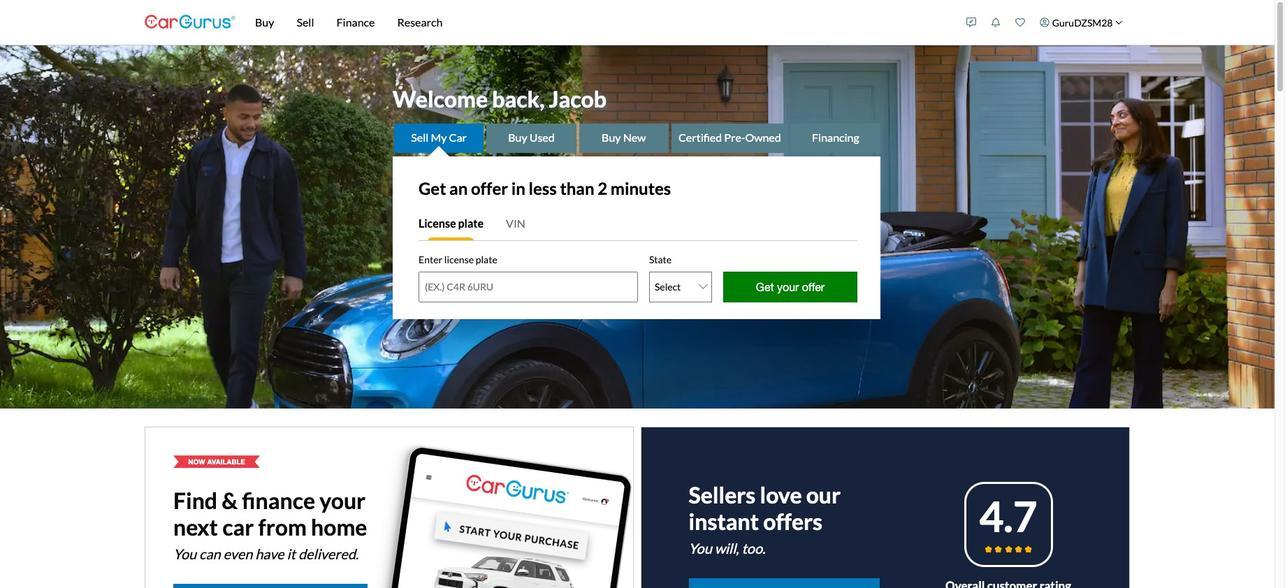 Task type: vqa. For each thing, say whether or not it's contained in the screenshot.
700-
no



Task type: locate. For each thing, give the bounding box(es) containing it.
sell inside dropdown button
[[297, 15, 314, 29]]

cargurus logo homepage link link
[[145, 2, 236, 42]]

gurudzsm28 button
[[1033, 3, 1130, 42]]

sell for sell
[[297, 15, 314, 29]]

car
[[222, 514, 254, 541]]

license
[[419, 217, 456, 230]]

buy left sell dropdown button
[[255, 15, 274, 29]]

your
[[777, 281, 799, 293], [320, 487, 366, 515]]

license
[[444, 254, 474, 265]]

0 vertical spatial sell
[[297, 15, 314, 29]]

sell left my at the left top
[[411, 131, 429, 144]]

offer inside button
[[802, 281, 825, 293]]

find & finance your next car from home you can even have it delivered.
[[173, 487, 367, 563]]

research button
[[386, 0, 454, 45]]

our
[[806, 482, 841, 509]]

0 horizontal spatial your
[[320, 487, 366, 515]]

sell right buy popup button
[[297, 15, 314, 29]]

gurudzsm28 menu
[[959, 3, 1130, 42]]

1 vertical spatial your
[[320, 487, 366, 515]]

you left can
[[173, 546, 197, 563]]

get inside button
[[756, 281, 774, 293]]

get for get your offer
[[756, 281, 774, 293]]

0 vertical spatial plate
[[458, 217, 484, 230]]

sellers
[[689, 482, 756, 509]]

1 horizontal spatial get
[[756, 281, 774, 293]]

financing
[[812, 131, 860, 144]]

0 vertical spatial your
[[777, 281, 799, 293]]

1 horizontal spatial offer
[[802, 281, 825, 293]]

0 horizontal spatial offer
[[471, 179, 508, 199]]

now available
[[188, 458, 245, 466]]

now
[[188, 458, 205, 466]]

sell for sell my car
[[411, 131, 429, 144]]

delivered.
[[298, 546, 359, 563]]

welcome back, jacob
[[393, 85, 607, 113]]

1 vertical spatial sell
[[411, 131, 429, 144]]

1 vertical spatial offer
[[802, 281, 825, 293]]

you inside find & finance your next car from home you can even have it delivered.
[[173, 546, 197, 563]]

offer
[[471, 179, 508, 199], [802, 281, 825, 293]]

1 horizontal spatial sell
[[411, 131, 429, 144]]

available
[[207, 458, 245, 466]]

2 horizontal spatial buy
[[602, 131, 621, 144]]

buy used
[[508, 131, 555, 144]]

1 horizontal spatial you
[[689, 540, 712, 557]]

buy for buy used
[[508, 131, 527, 144]]

get
[[419, 179, 446, 199], [756, 281, 774, 293]]

1 vertical spatial plate
[[476, 254, 497, 265]]

0 horizontal spatial buy
[[255, 15, 274, 29]]

buy new
[[602, 131, 646, 144]]

4.7
[[980, 492, 1038, 542]]

pre-
[[724, 131, 745, 144]]

welcome
[[393, 85, 488, 113]]

buy
[[255, 15, 274, 29], [508, 131, 527, 144], [602, 131, 621, 144]]

less
[[529, 179, 557, 199]]

add a car review image
[[967, 17, 977, 27]]

plate right the license
[[476, 254, 497, 265]]

find
[[173, 487, 217, 515]]

1 vertical spatial get
[[756, 281, 774, 293]]

1 horizontal spatial your
[[777, 281, 799, 293]]

sell
[[297, 15, 314, 29], [411, 131, 429, 144]]

0 horizontal spatial get
[[419, 179, 446, 199]]

0 horizontal spatial you
[[173, 546, 197, 563]]

enter license plate
[[419, 254, 497, 265]]

next
[[173, 514, 218, 541]]

offer for your
[[802, 281, 825, 293]]

0 vertical spatial get
[[419, 179, 446, 199]]

menu bar
[[236, 0, 959, 45]]

your inside button
[[777, 281, 799, 293]]

buy inside popup button
[[255, 15, 274, 29]]

plate
[[458, 217, 484, 230], [476, 254, 497, 265]]

you left will,
[[689, 540, 712, 557]]

0 vertical spatial offer
[[471, 179, 508, 199]]

1 horizontal spatial buy
[[508, 131, 527, 144]]

you
[[689, 540, 712, 557], [173, 546, 197, 563]]

plate right "license"
[[458, 217, 484, 230]]

buy left new
[[602, 131, 621, 144]]

sell my car
[[411, 131, 467, 144]]

buy left used
[[508, 131, 527, 144]]

0 horizontal spatial sell
[[297, 15, 314, 29]]



Task type: describe. For each thing, give the bounding box(es) containing it.
finance
[[337, 15, 375, 29]]

love
[[760, 482, 802, 509]]

certified
[[679, 131, 722, 144]]

get for get an offer in less than 2 minutes
[[419, 179, 446, 199]]

buy for buy new
[[602, 131, 621, 144]]

research
[[397, 15, 443, 29]]

chevron down image
[[1116, 19, 1123, 26]]

offers
[[763, 508, 823, 536]]

offer for an
[[471, 179, 508, 199]]

car
[[449, 131, 467, 144]]

will,
[[715, 540, 739, 557]]

than
[[560, 179, 595, 199]]

it
[[287, 546, 296, 563]]

cargurus logo homepage link image
[[145, 2, 236, 42]]

buy for buy
[[255, 15, 274, 29]]

open notifications image
[[991, 17, 1001, 27]]

enter
[[419, 254, 443, 265]]

license plate
[[419, 217, 484, 230]]

certified pre-owned
[[679, 131, 781, 144]]

gurudzsm28
[[1052, 16, 1113, 28]]

you inside 'sellers love our instant offers you will, too.'
[[689, 540, 712, 557]]

get your offer
[[756, 281, 825, 293]]

(EX.) C4R 6URU text field
[[419, 272, 638, 302]]

back,
[[492, 85, 545, 113]]

used
[[530, 131, 555, 144]]

your inside find & finance your next car from home you can even have it delivered.
[[320, 487, 366, 515]]

buy button
[[244, 0, 285, 45]]

saved cars image
[[1016, 17, 1026, 27]]

my
[[431, 131, 447, 144]]

user icon image
[[1040, 17, 1050, 27]]

sell button
[[285, 0, 325, 45]]

minutes
[[611, 179, 671, 199]]

&
[[222, 487, 238, 515]]

2
[[598, 179, 607, 199]]

an
[[450, 179, 468, 199]]

finance button
[[325, 0, 386, 45]]

new
[[623, 131, 646, 144]]

sellers love our instant offers you will, too.
[[689, 482, 841, 557]]

even
[[223, 546, 253, 563]]

state
[[649, 254, 672, 265]]

finance
[[242, 487, 315, 515]]

in
[[511, 179, 526, 199]]

get your offer button
[[723, 272, 858, 302]]

have
[[255, 546, 284, 563]]

too.
[[742, 540, 766, 557]]

vin
[[506, 217, 526, 230]]

home
[[311, 514, 367, 541]]

owned
[[745, 131, 781, 144]]

instant
[[689, 508, 759, 536]]

from
[[258, 514, 307, 541]]

menu bar containing buy
[[236, 0, 959, 45]]

can
[[199, 546, 221, 563]]

jacob
[[549, 85, 607, 113]]

get an offer in less than 2 minutes
[[419, 179, 671, 199]]



